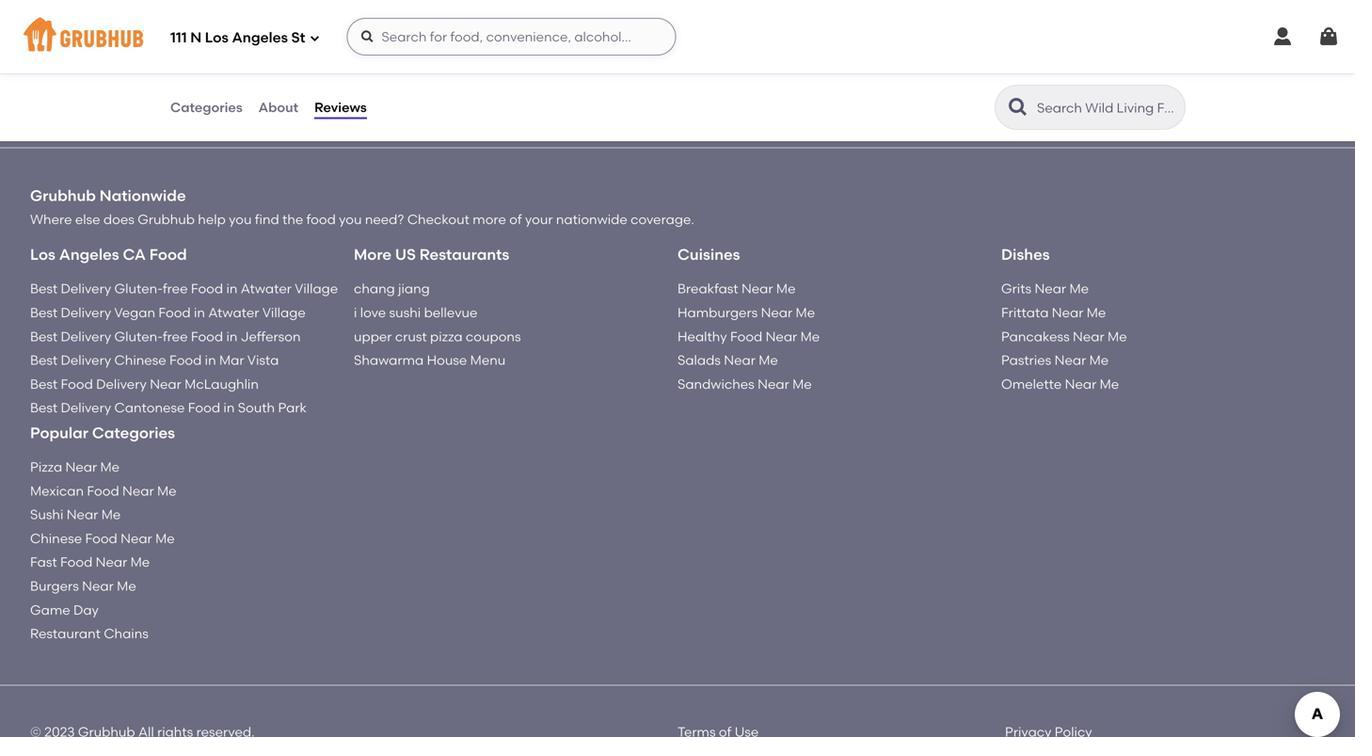 Task type: describe. For each thing, give the bounding box(es) containing it.
3 best from the top
[[30, 328, 58, 344]]

1 vertical spatial los
[[30, 245, 55, 264]]

game day link
[[30, 602, 99, 618]]

111
[[170, 29, 187, 46]]

ca
[[123, 245, 146, 264]]

mclaughlin
[[185, 376, 259, 392]]

frittata near me link
[[1002, 305, 1107, 321]]

fast food near me link
[[30, 554, 150, 570]]

burgers near me link
[[30, 578, 136, 594]]

categories inside button
[[170, 99, 243, 115]]

salads
[[678, 352, 721, 368]]

dishes
[[1002, 245, 1050, 264]]

south
[[238, 400, 275, 416]]

1 you from the left
[[229, 211, 252, 227]]

grits
[[1002, 281, 1032, 297]]

1 vertical spatial atwater
[[208, 305, 259, 321]]

america
[[481, 25, 536, 41]]

grits near me link
[[1002, 281, 1089, 297]]

burgers
[[30, 578, 79, 594]]

breakfast near me link
[[678, 281, 796, 297]]

delivery up best delivery chinese food in mar vista 'link'
[[61, 328, 111, 344]]

grubhub nationwide where else does grubhub help you find the food you need? checkout more of your nationwide coverage.
[[30, 186, 695, 227]]

2 free from the top
[[163, 328, 188, 344]]

0 vertical spatial village
[[295, 281, 338, 297]]

delivery up popular categories
[[61, 400, 111, 416]]

prime
[[486, 1, 523, 17]]

in down mclaughlin at the bottom left
[[224, 400, 235, 416]]

delivery up 'best food delivery near mclaughlin' link at the left bottom
[[61, 352, 111, 368]]

popular categories
[[30, 424, 175, 442]]

healthy food near me link
[[678, 328, 820, 344]]

pizza near me mexican food near me sushi near me chinese food near me fast food near me burgers near me game day restaurant chains
[[30, 459, 177, 642]]

st
[[291, 29, 305, 46]]

in down the best delivery gluten-free food in atwater village link
[[194, 305, 205, 321]]

svg image
[[309, 32, 321, 44]]

breakfast near me hamburgers near me healthy food near me salads near me sandwiches near me
[[678, 281, 820, 392]]

chinese inside pizza near me mexican food near me sushi near me chinese food near me fast food near me burgers near me game day restaurant chains
[[30, 530, 82, 546]]

frittata
[[1002, 305, 1049, 321]]

food inside breakfast near me hamburgers near me healthy food near me salads near me sandwiches near me
[[731, 328, 763, 344]]

0 vertical spatial grubhub
[[30, 186, 96, 205]]

shawarma house menu link
[[354, 352, 506, 368]]

mexican
[[30, 483, 84, 499]]

restaurant
[[30, 626, 101, 642]]

need?
[[365, 211, 404, 227]]

pizza
[[430, 328, 463, 344]]

5 best from the top
[[30, 376, 58, 392]]

pancakess near me link
[[1002, 328, 1128, 344]]

6 best from the top
[[30, 400, 58, 416]]

more
[[354, 245, 392, 264]]

i
[[354, 305, 357, 321]]

cantonese
[[114, 400, 185, 416]]

nationwide
[[100, 186, 186, 205]]

n
[[190, 29, 202, 46]]

coverage.
[[631, 211, 695, 227]]

omelette near me link
[[1002, 376, 1120, 392]]

chinese inside best delivery gluten-free food in atwater village best delivery vegan food in atwater village best delivery gluten-free food in jefferson best delivery chinese food in mar vista best food delivery near mclaughlin best delivery cantonese food in south park
[[114, 352, 166, 368]]

near inside best delivery gluten-free food in atwater village best delivery vegan food in atwater village best delivery gluten-free food in jefferson best delivery chinese food in mar vista best food delivery near mclaughlin best delivery cantonese food in south park
[[150, 376, 182, 392]]

reviews button
[[314, 73, 368, 141]]

2 you from the left
[[339, 211, 362, 227]]

amazon prime deal bank of america
[[430, 1, 556, 41]]

0 horizontal spatial angeles
[[59, 245, 119, 264]]

crust
[[395, 328, 427, 344]]

best delivery vegan food in atwater village link
[[30, 305, 306, 321]]

delivery down los angeles ca food
[[61, 281, 111, 297]]

help
[[198, 211, 226, 227]]

hamburgers near me link
[[678, 305, 815, 321]]

i love sushi bellevue link
[[354, 305, 478, 321]]

menu
[[470, 352, 506, 368]]

pastries
[[1002, 352, 1052, 368]]

restaurant chains link
[[30, 626, 149, 642]]

your
[[525, 211, 553, 227]]

omelette
[[1002, 376, 1062, 392]]

upper
[[354, 328, 392, 344]]

jiang
[[398, 281, 430, 297]]

salads near me link
[[678, 352, 778, 368]]

healthy
[[678, 328, 727, 344]]

cuisines
[[678, 245, 741, 264]]

2 horizontal spatial svg image
[[1318, 25, 1341, 48]]

reviews
[[315, 99, 367, 115]]

popular
[[30, 424, 89, 442]]

chang jiang link
[[354, 281, 430, 297]]

day
[[73, 602, 99, 618]]

food up mar
[[191, 328, 223, 344]]

best delivery gluten-free food in atwater village link
[[30, 281, 338, 297]]

grits near me frittata near me pancakess near me pastries near me omelette near me
[[1002, 281, 1128, 392]]

food up 'best delivery gluten-free food in jefferson' link
[[159, 305, 191, 321]]

in left mar
[[205, 352, 216, 368]]

bank
[[430, 25, 462, 41]]



Task type: vqa. For each thing, say whether or not it's contained in the screenshot.
the bottommost cheese,
no



Task type: locate. For each thing, give the bounding box(es) containing it.
house
[[427, 352, 467, 368]]

hamburgers
[[678, 305, 758, 321]]

delivery up cantonese at the bottom of the page
[[96, 376, 147, 392]]

0 horizontal spatial svg image
[[360, 29, 375, 44]]

village left the chang
[[295, 281, 338, 297]]

main navigation navigation
[[0, 0, 1356, 73]]

0 vertical spatial free
[[163, 281, 188, 297]]

village up "jefferson"
[[262, 305, 306, 321]]

1 vertical spatial free
[[163, 328, 188, 344]]

chinese down sushi
[[30, 530, 82, 546]]

does
[[103, 211, 134, 227]]

chang jiang i love sushi bellevue upper crust pizza coupons shawarma house menu
[[354, 281, 521, 368]]

angeles inside 'main navigation' navigation
[[232, 29, 288, 46]]

food down the hamburgers near me link
[[731, 328, 763, 344]]

sushi near me link
[[30, 507, 121, 523]]

0 vertical spatial of
[[466, 25, 478, 41]]

1 horizontal spatial grubhub
[[138, 211, 195, 227]]

best delivery chinese food in mar vista link
[[30, 352, 279, 368]]

love
[[360, 305, 386, 321]]

1 horizontal spatial los
[[205, 29, 229, 46]]

find
[[255, 211, 279, 227]]

mar
[[219, 352, 244, 368]]

0 horizontal spatial grubhub
[[30, 186, 96, 205]]

of inside grubhub nationwide where else does grubhub help you find the food you need? checkout more of your nationwide coverage.
[[510, 211, 522, 227]]

nationwide
[[556, 211, 628, 227]]

angeles
[[232, 29, 288, 46], [59, 245, 119, 264]]

Search Wild Living Foods search field
[[1036, 99, 1180, 117]]

bellevue
[[424, 305, 478, 321]]

of right bank
[[466, 25, 478, 41]]

you
[[229, 211, 252, 227], [339, 211, 362, 227]]

0 vertical spatial gluten-
[[114, 281, 163, 297]]

chinese
[[114, 352, 166, 368], [30, 530, 82, 546]]

best delivery gluten-free food in atwater village best delivery vegan food in atwater village best delivery gluten-free food in jefferson best delivery chinese food in mar vista best food delivery near mclaughlin best delivery cantonese food in south park
[[30, 281, 338, 416]]

best delivery gluten-free food in jefferson link
[[30, 328, 301, 344]]

0 horizontal spatial chinese
[[30, 530, 82, 546]]

categories button
[[169, 73, 244, 141]]

of inside amazon prime deal bank of america
[[466, 25, 478, 41]]

amazon
[[430, 1, 483, 17]]

upper crust pizza coupons link
[[354, 328, 521, 344]]

pancakess
[[1002, 328, 1070, 344]]

0 horizontal spatial you
[[229, 211, 252, 227]]

gluten- down vegan
[[114, 328, 163, 344]]

1 horizontal spatial of
[[510, 211, 522, 227]]

of
[[466, 25, 478, 41], [510, 211, 522, 227]]

los right n
[[205, 29, 229, 46]]

los down where
[[30, 245, 55, 264]]

mexican food near me link
[[30, 483, 177, 499]]

food up "sushi near me" link on the bottom of page
[[87, 483, 119, 499]]

where
[[30, 211, 72, 227]]

free up best delivery vegan food in atwater village link
[[163, 281, 188, 297]]

1 horizontal spatial angeles
[[232, 29, 288, 46]]

you left find
[[229, 211, 252, 227]]

game
[[30, 602, 70, 618]]

2 best from the top
[[30, 305, 58, 321]]

free down best delivery vegan food in atwater village link
[[163, 328, 188, 344]]

in up mar
[[226, 328, 238, 344]]

0 vertical spatial chinese
[[114, 352, 166, 368]]

atwater
[[241, 281, 292, 297], [208, 305, 259, 321]]

food up fast food near me link
[[85, 530, 117, 546]]

grubhub down nationwide
[[138, 211, 195, 227]]

about
[[259, 99, 299, 115]]

111 n los angeles st
[[170, 29, 305, 46]]

you right food
[[339, 211, 362, 227]]

los inside 'main navigation' navigation
[[205, 29, 229, 46]]

1 horizontal spatial svg image
[[1272, 25, 1295, 48]]

1 vertical spatial village
[[262, 305, 306, 321]]

1 best from the top
[[30, 281, 58, 297]]

more
[[473, 211, 506, 227]]

1 horizontal spatial you
[[339, 211, 362, 227]]

1 vertical spatial chinese
[[30, 530, 82, 546]]

los angeles ca food
[[30, 245, 187, 264]]

about button
[[258, 73, 299, 141]]

vegan
[[114, 305, 155, 321]]

categories down cantonese at the bottom of the page
[[92, 424, 175, 442]]

categories down n
[[170, 99, 243, 115]]

sandwiches near me link
[[678, 376, 812, 392]]

else
[[75, 211, 100, 227]]

coupons
[[466, 328, 521, 344]]

village
[[295, 281, 338, 297], [262, 305, 306, 321]]

angeles down else
[[59, 245, 119, 264]]

park
[[278, 400, 307, 416]]

pizza
[[30, 459, 62, 475]]

breakfast
[[678, 281, 739, 297]]

chang
[[354, 281, 395, 297]]

0 vertical spatial angeles
[[232, 29, 288, 46]]

checkout
[[407, 211, 470, 227]]

gluten- up vegan
[[114, 281, 163, 297]]

best food delivery near mclaughlin link
[[30, 376, 259, 392]]

2 gluten- from the top
[[114, 328, 163, 344]]

near
[[742, 281, 773, 297], [1035, 281, 1067, 297], [761, 305, 793, 321], [1052, 305, 1084, 321], [766, 328, 798, 344], [1073, 328, 1105, 344], [724, 352, 756, 368], [1055, 352, 1087, 368], [150, 376, 182, 392], [758, 376, 790, 392], [1065, 376, 1097, 392], [65, 459, 97, 475], [122, 483, 154, 499], [67, 507, 98, 523], [121, 530, 152, 546], [96, 554, 127, 570], [82, 578, 114, 594]]

delivery left vegan
[[61, 305, 111, 321]]

me
[[777, 281, 796, 297], [1070, 281, 1089, 297], [796, 305, 815, 321], [1087, 305, 1107, 321], [801, 328, 820, 344], [1108, 328, 1128, 344], [759, 352, 778, 368], [1090, 352, 1109, 368], [793, 376, 812, 392], [1100, 376, 1120, 392], [100, 459, 120, 475], [157, 483, 177, 499], [101, 507, 121, 523], [155, 530, 175, 546], [130, 554, 150, 570], [117, 578, 136, 594]]

0 vertical spatial los
[[205, 29, 229, 46]]

Search for food, convenience, alcohol... search field
[[347, 18, 676, 56]]

1 vertical spatial grubhub
[[138, 211, 195, 227]]

1 horizontal spatial chinese
[[114, 352, 166, 368]]

free
[[163, 281, 188, 297], [163, 328, 188, 344]]

food up best delivery vegan food in atwater village link
[[191, 281, 223, 297]]

gluten-
[[114, 281, 163, 297], [114, 328, 163, 344]]

food up burgers near me link
[[60, 554, 93, 570]]

search icon image
[[1007, 96, 1030, 119]]

shawarma
[[354, 352, 424, 368]]

1 vertical spatial angeles
[[59, 245, 119, 264]]

more us restaurants
[[354, 245, 510, 264]]

los
[[205, 29, 229, 46], [30, 245, 55, 264]]

4 best from the top
[[30, 352, 58, 368]]

sandwiches
[[678, 376, 755, 392]]

chains
[[104, 626, 149, 642]]

categories
[[170, 99, 243, 115], [92, 424, 175, 442]]

0 vertical spatial atwater
[[241, 281, 292, 297]]

1 vertical spatial of
[[510, 211, 522, 227]]

1 gluten- from the top
[[114, 281, 163, 297]]

best
[[30, 281, 58, 297], [30, 305, 58, 321], [30, 328, 58, 344], [30, 352, 58, 368], [30, 376, 58, 392], [30, 400, 58, 416]]

angeles left st
[[232, 29, 288, 46]]

vista
[[247, 352, 279, 368]]

0 horizontal spatial los
[[30, 245, 55, 264]]

bank of america link
[[430, 25, 536, 41]]

0 vertical spatial categories
[[170, 99, 243, 115]]

pizza near me link
[[30, 459, 120, 475]]

sushi
[[30, 507, 63, 523]]

food down 'best delivery gluten-free food in jefferson' link
[[170, 352, 202, 368]]

pastries near me link
[[1002, 352, 1109, 368]]

food up popular
[[61, 376, 93, 392]]

in up best delivery vegan food in atwater village link
[[226, 281, 238, 297]]

svg image
[[1272, 25, 1295, 48], [1318, 25, 1341, 48], [360, 29, 375, 44]]

of left 'your'
[[510, 211, 522, 227]]

food
[[307, 211, 336, 227]]

food down mclaughlin at the bottom left
[[188, 400, 220, 416]]

1 vertical spatial categories
[[92, 424, 175, 442]]

grubhub
[[30, 186, 96, 205], [138, 211, 195, 227]]

fast
[[30, 554, 57, 570]]

grubhub up where
[[30, 186, 96, 205]]

chinese up 'best food delivery near mclaughlin' link at the left bottom
[[114, 352, 166, 368]]

jefferson
[[241, 328, 301, 344]]

restaurants
[[420, 245, 510, 264]]

1 free from the top
[[163, 281, 188, 297]]

food right ca
[[150, 245, 187, 264]]

1 vertical spatial gluten-
[[114, 328, 163, 344]]

amazon prime deal link
[[430, 1, 556, 17]]

chinese food near me link
[[30, 530, 175, 546]]

deal
[[526, 1, 556, 17]]

0 horizontal spatial of
[[466, 25, 478, 41]]



